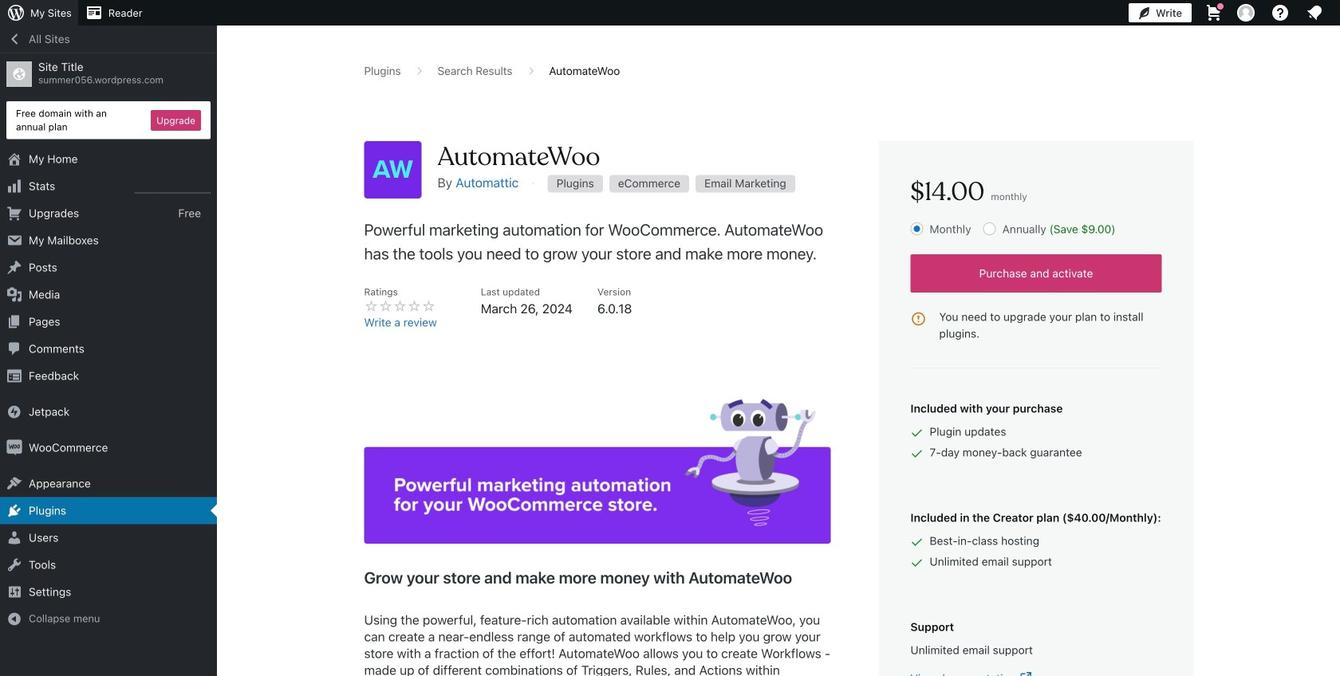 Task type: describe. For each thing, give the bounding box(es) containing it.
manage your notifications image
[[1306, 3, 1325, 22]]

my profile image
[[1238, 4, 1255, 22]]

my shopping cart image
[[1205, 3, 1224, 22]]

highest hourly views 0 image
[[135, 183, 211, 194]]



Task type: locate. For each thing, give the bounding box(es) containing it.
2 img image from the top
[[6, 440, 22, 456]]

automatewoo image
[[364, 398, 831, 544]]

img image
[[6, 404, 22, 420], [6, 440, 22, 456]]

plugin icon image
[[364, 141, 422, 199]]

0 vertical spatial img image
[[6, 404, 22, 420]]

1 list item from the top
[[1334, 81, 1341, 156]]

main content
[[364, 63, 1194, 677]]

3 list item from the top
[[1334, 231, 1341, 290]]

1 img image from the top
[[6, 404, 22, 420]]

help image
[[1271, 3, 1291, 22]]

2 list item from the top
[[1334, 156, 1341, 231]]

list item
[[1334, 81, 1341, 156], [1334, 156, 1341, 231], [1334, 231, 1341, 290]]

None radio
[[911, 223, 924, 235], [984, 223, 997, 235], [911, 223, 924, 235], [984, 223, 997, 235]]

1 vertical spatial img image
[[6, 440, 22, 456]]



Task type: vqa. For each thing, say whether or not it's contained in the screenshot.
Logos for Facebook, Twitter, LinkedIn, and Tumblr
no



